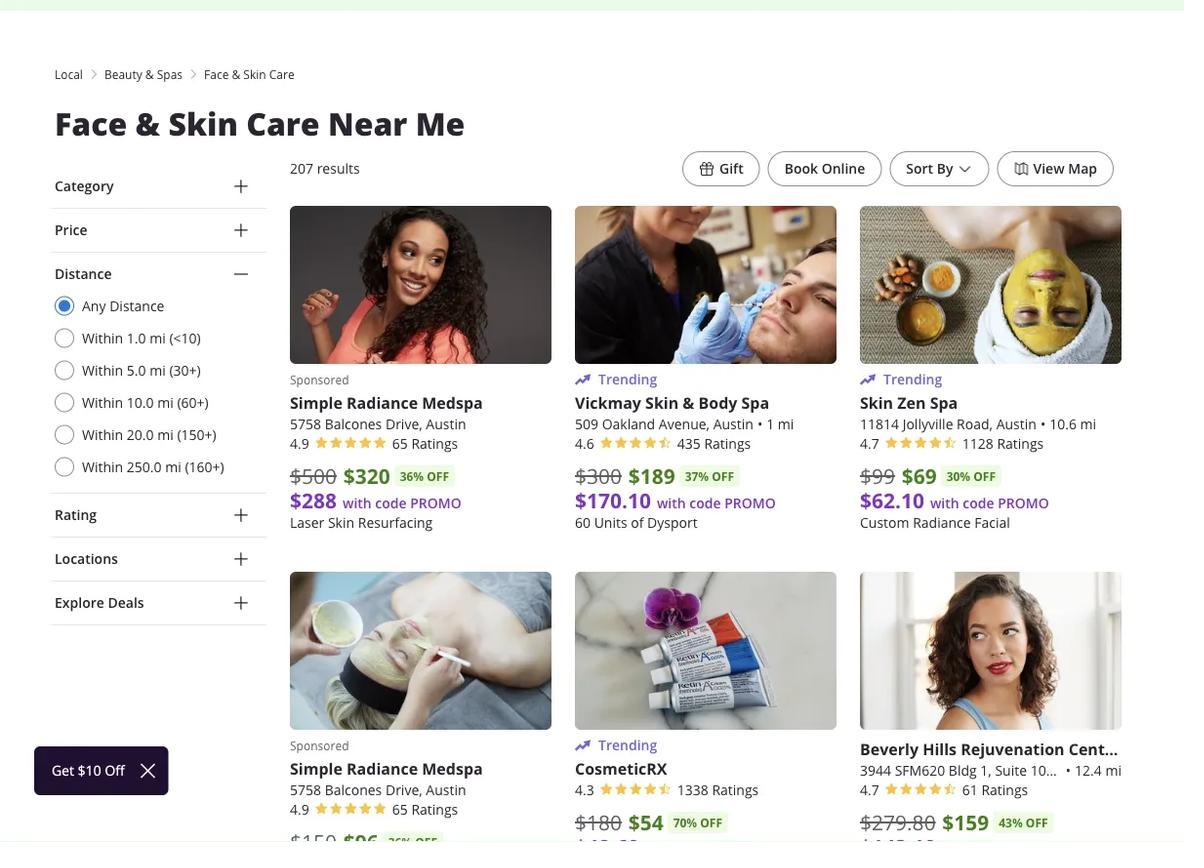 Task type: locate. For each thing, give the bounding box(es) containing it.
mi for within 20.0 mi (150+)
[[157, 426, 174, 444]]

0 vertical spatial 65 ratings
[[392, 435, 458, 453]]

off
[[427, 468, 449, 485], [712, 468, 734, 485], [974, 468, 996, 485], [700, 815, 723, 832], [1026, 815, 1048, 832]]

2 65 ratings from the top
[[392, 801, 458, 819]]

1 medspa from the top
[[422, 393, 483, 414]]

2 promo from the left
[[725, 495, 776, 513]]

with inside "$99 $69 30% off $62.10 with code promo custom radiance facial"
[[931, 495, 960, 513]]

0 horizontal spatial face
[[55, 103, 127, 145]]

code for $320
[[375, 495, 407, 513]]

2 horizontal spatial promo
[[998, 495, 1050, 513]]

mi for within 1.0 mi (<10)
[[150, 329, 166, 347]]

0 horizontal spatial bee
[[1061, 762, 1086, 780]]

& down beauty & spas
[[135, 103, 160, 145]]

2 medspa from the top
[[422, 759, 483, 780]]

off right 30%
[[974, 468, 996, 485]]

code
[[375, 495, 407, 513], [690, 495, 721, 513], [963, 495, 995, 513]]

1128 ratings
[[963, 435, 1044, 453]]

2 spa from the left
[[930, 393, 958, 414]]

0 vertical spatial medspa
[[422, 393, 483, 414]]

1 vertical spatial distance
[[110, 297, 164, 315]]

by
[[937, 160, 954, 178]]

0 vertical spatial simple
[[290, 393, 343, 414]]

code inside $300 $189 37% off $170.10 with code promo 60 units of dysport
[[690, 495, 721, 513]]

1 4.9 from the top
[[290, 435, 309, 453]]

off inside $500 $320 36% off $288 with code promo laser skin resurfacing
[[427, 468, 449, 485]]

units
[[594, 514, 628, 532]]

with inside $300 $189 37% off $170.10 with code promo 60 units of dysport
[[657, 495, 686, 513]]

with inside $500 $320 36% off $288 with code promo laser skin resurfacing
[[343, 495, 372, 513]]

off right 36%
[[427, 468, 449, 485]]

promo down 435 ratings
[[725, 495, 776, 513]]

sponsored
[[290, 372, 349, 388], [290, 738, 349, 754]]

$189
[[629, 462, 675, 490]]

mi right 1
[[778, 416, 794, 434]]

1 vertical spatial radiance
[[913, 514, 971, 532]]

price button
[[51, 209, 267, 252]]

with down 30%
[[931, 495, 960, 513]]

promo inside $500 $320 36% off $288 with code promo laser skin resurfacing
[[410, 495, 462, 513]]

61 ratings
[[963, 782, 1029, 800]]

1 simple from the top
[[290, 393, 343, 414]]

face
[[204, 66, 229, 82], [55, 103, 127, 145]]

view map button
[[998, 151, 1114, 187]]

37%
[[685, 468, 709, 485]]

$99
[[860, 462, 896, 490]]

off right 70%
[[700, 815, 723, 832]]

off for $189
[[712, 468, 734, 485]]

0 horizontal spatial promo
[[410, 495, 462, 513]]

2 horizontal spatial with
[[931, 495, 960, 513]]

promo down 36%
[[410, 495, 462, 513]]

1 vertical spatial 5758
[[290, 782, 321, 800]]

1128
[[963, 435, 994, 453]]

61
[[963, 782, 978, 800]]

care inside breadcrumbs element
[[269, 66, 295, 82]]

locations button
[[51, 538, 267, 581]]

online
[[822, 160, 866, 178]]

2 sponsored from the top
[[290, 738, 349, 754]]

0 vertical spatial drive,
[[386, 416, 423, 434]]

4.7 down 11814
[[860, 435, 880, 453]]

1 within from the top
[[82, 329, 123, 347]]

code inside "$99 $69 30% off $62.10 with code promo custom radiance facial"
[[963, 495, 995, 513]]

within for within 20.0 mi (150+)
[[82, 426, 123, 444]]

1 promo from the left
[[410, 495, 462, 513]]

face & skin care
[[204, 66, 295, 82]]

skin up avenue,
[[646, 393, 679, 414]]

mi for within 5.0 mi (30+)
[[150, 361, 166, 379]]

sort by button
[[890, 151, 990, 187]]

skin up face & skin care near me
[[244, 66, 266, 82]]

1 horizontal spatial bee
[[1126, 739, 1155, 761]]

balcones
[[325, 416, 382, 434], [325, 782, 382, 800]]

1 vertical spatial 4.7
[[860, 782, 880, 800]]

3 promo from the left
[[998, 495, 1050, 513]]

trending up cosmeticrx
[[599, 737, 657, 755]]

$500
[[290, 462, 337, 490]]

mi
[[150, 329, 166, 347], [150, 361, 166, 379], [157, 394, 174, 412], [778, 416, 794, 434], [1081, 416, 1097, 434], [157, 426, 174, 444], [165, 458, 181, 476], [1106, 762, 1122, 780]]

10.0
[[127, 394, 154, 412]]

map
[[1069, 160, 1098, 178]]

4 within from the top
[[82, 426, 123, 444]]

off inside $300 $189 37% off $170.10 with code promo 60 units of dysport
[[712, 468, 734, 485]]

1 vertical spatial medspa
[[422, 759, 483, 780]]

0 vertical spatial balcones
[[325, 416, 382, 434]]

mi right 10.6
[[1081, 416, 1097, 434]]

435
[[677, 435, 701, 453]]

0 vertical spatial 5758
[[290, 416, 321, 434]]

2 horizontal spatial code
[[963, 495, 995, 513]]

3 with from the left
[[931, 495, 960, 513]]

face right spas
[[204, 66, 229, 82]]

1 with from the left
[[343, 495, 372, 513]]

$62.10
[[860, 487, 925, 515]]

within down any
[[82, 329, 123, 347]]

2 4.7 from the top
[[860, 782, 880, 800]]

1 4.7 from the top
[[860, 435, 880, 453]]

face for face & skin care near me
[[55, 103, 127, 145]]

207
[[290, 160, 313, 178]]

& for face & skin care
[[232, 66, 240, 82]]

10.6
[[1050, 416, 1077, 434]]

1.0
[[127, 329, 146, 347]]

simple
[[290, 393, 343, 414], [290, 759, 343, 780]]

off for $320
[[427, 468, 449, 485]]

skin up 11814
[[860, 393, 894, 414]]

1 vertical spatial simple
[[290, 759, 343, 780]]

1 5758 from the top
[[290, 416, 321, 434]]

1 vertical spatial 65
[[392, 801, 408, 819]]

1 vertical spatial 65 ratings
[[392, 801, 458, 819]]

care up 207
[[246, 103, 320, 145]]

65
[[392, 435, 408, 453], [392, 801, 408, 819]]

1 sponsored from the top
[[290, 372, 349, 388]]

1 horizontal spatial with
[[657, 495, 686, 513]]

promo for $189
[[725, 495, 776, 513]]

skin down spas
[[168, 103, 238, 145]]

• 12.4 mi
[[1066, 762, 1122, 780]]

code up facial
[[963, 495, 995, 513]]

suite
[[996, 762, 1027, 780]]

0 horizontal spatial with
[[343, 495, 372, 513]]

4.6
[[575, 435, 594, 453]]

facial
[[975, 514, 1011, 532]]

face down 'local' link
[[55, 103, 127, 145]]

trending up zen
[[884, 371, 943, 389]]

mi inside skin zen spa 11814 jollyville road, austin • 10.6 mi
[[1081, 416, 1097, 434]]

within left 10.0
[[82, 394, 123, 412]]

0 vertical spatial sponsored
[[290, 372, 349, 388]]

mi right 12.4
[[1106, 762, 1122, 780]]

face for face & skin care
[[204, 66, 229, 82]]

promo inside $300 $189 37% off $170.10 with code promo 60 units of dysport
[[725, 495, 776, 513]]

code inside $500 $320 36% off $288 with code promo laser skin resurfacing
[[375, 495, 407, 513]]

207 results
[[290, 160, 360, 178]]

1 vertical spatial bee
[[1061, 762, 1086, 780]]

locations
[[55, 550, 118, 568]]

2 code from the left
[[690, 495, 721, 513]]

0 horizontal spatial code
[[375, 495, 407, 513]]

avenue,
[[659, 416, 710, 434]]

30%
[[947, 468, 971, 485]]

off inside $279.80 $159 43% off
[[1026, 815, 1048, 832]]

mi right 20.0
[[157, 426, 174, 444]]

1 vertical spatial 4.9
[[290, 801, 309, 819]]

skin
[[244, 66, 266, 82], [168, 103, 238, 145], [646, 393, 679, 414], [860, 393, 894, 414], [328, 514, 355, 532]]

distance up 1.0
[[110, 297, 164, 315]]

2 within from the top
[[82, 361, 123, 379]]

1 horizontal spatial promo
[[725, 495, 776, 513]]

1 vertical spatial sponsored
[[290, 738, 349, 754]]

1 spa from the left
[[742, 393, 770, 414]]

0 vertical spatial distance
[[55, 265, 112, 283]]

2 with from the left
[[657, 495, 686, 513]]

within for within 10.0 mi (60+)
[[82, 394, 123, 412]]

off right 37%
[[712, 468, 734, 485]]

trending for $189
[[599, 371, 657, 389]]

mi right 250.0
[[165, 458, 181, 476]]

1 vertical spatial drive,
[[386, 782, 423, 800]]

1 code from the left
[[375, 495, 407, 513]]

& up avenue,
[[683, 393, 695, 414]]

1 horizontal spatial spa
[[930, 393, 958, 414]]

mi for within 10.0 mi (60+)
[[157, 394, 174, 412]]

distance up any
[[55, 265, 112, 283]]

2 65 from the top
[[392, 801, 408, 819]]

code down 37%
[[690, 495, 721, 513]]

4.9
[[290, 435, 309, 453], [290, 801, 309, 819]]

mi right 10.0
[[157, 394, 174, 412]]

mi right 5.0 at left
[[150, 361, 166, 379]]

promo up facial
[[998, 495, 1050, 513]]

43%
[[999, 815, 1023, 832]]

$500 $320 36% off $288 with code promo laser skin resurfacing
[[290, 462, 462, 532]]

• inside vickmay skin & body spa 509 oakland avenue, austin • 1 mi
[[758, 416, 763, 434]]

any
[[82, 297, 106, 315]]

1 65 from the top
[[392, 435, 408, 453]]

0 vertical spatial 4.7
[[860, 435, 880, 453]]

4.7 for 61 ratings
[[860, 782, 880, 800]]

1 sponsored simple radiance medspa 5758 balcones drive, austin from the top
[[290, 372, 483, 434]]

0 vertical spatial 65
[[392, 435, 408, 453]]

1 horizontal spatial face
[[204, 66, 229, 82]]

code up resurfacing
[[375, 495, 407, 513]]

0 vertical spatial radiance
[[347, 393, 418, 414]]

distance button
[[51, 253, 267, 296]]

with down the $320
[[343, 495, 372, 513]]

0 vertical spatial care
[[269, 66, 295, 82]]

spa up the jollyville
[[930, 393, 958, 414]]

bee right 100,
[[1061, 762, 1086, 780]]

within left 20.0
[[82, 426, 123, 444]]

• left 1
[[758, 416, 763, 434]]

cave
[[1089, 762, 1120, 780]]

2 4.9 from the top
[[290, 801, 309, 819]]

off inside "$99 $69 30% off $62.10 with code promo custom radiance facial"
[[974, 468, 996, 485]]

distance inside dropdown button
[[55, 265, 112, 283]]

vickmay skin & body spa 509 oakland avenue, austin • 1 mi
[[575, 393, 794, 434]]

with for $320
[[343, 495, 372, 513]]

$54
[[629, 809, 664, 837]]

• left 10.6
[[1041, 416, 1046, 434]]

0 vertical spatial sponsored simple radiance medspa 5758 balcones drive, austin
[[290, 372, 483, 434]]

$320
[[343, 462, 390, 490]]

spa
[[742, 393, 770, 414], [930, 393, 958, 414]]

bee
[[1126, 739, 1155, 761], [1061, 762, 1086, 780]]

of
[[631, 514, 644, 532]]

1 vertical spatial balcones
[[325, 782, 382, 800]]

road,
[[957, 416, 993, 434]]

local
[[55, 66, 83, 82]]

1 horizontal spatial •
[[1041, 416, 1046, 434]]

care up face & skin care near me
[[269, 66, 295, 82]]

& left spas
[[145, 66, 154, 82]]

local link
[[55, 65, 83, 83]]

0 horizontal spatial spa
[[742, 393, 770, 414]]

austin inside skin zen spa 11814 jollyville road, austin • 10.6 mi
[[997, 416, 1037, 434]]

cav
[[1159, 739, 1185, 761]]

3 within from the top
[[82, 394, 123, 412]]

1 65 ratings from the top
[[392, 435, 458, 453]]

mi right 1.0
[[150, 329, 166, 347]]

0 vertical spatial face
[[204, 66, 229, 82]]

off right 43% in the bottom of the page
[[1026, 815, 1048, 832]]

promo inside "$99 $69 30% off $62.10 with code promo custom radiance facial"
[[998, 495, 1050, 513]]

trending up vickmay
[[599, 371, 657, 389]]

bee left cav at the bottom right of the page
[[1126, 739, 1155, 761]]

1 vertical spatial care
[[246, 103, 320, 145]]

radiance
[[347, 393, 418, 414], [913, 514, 971, 532], [347, 759, 418, 780]]

5.0
[[127, 361, 146, 379]]

3 code from the left
[[963, 495, 995, 513]]

0 vertical spatial bee
[[1126, 739, 1155, 761]]

& up face & skin care near me
[[232, 66, 240, 82]]

1 vertical spatial sponsored simple radiance medspa 5758 balcones drive, austin
[[290, 738, 483, 800]]

4.7 down the 3944 at the bottom of the page
[[860, 782, 880, 800]]

4.7
[[860, 435, 880, 453], [860, 782, 880, 800]]

skin right laser
[[328, 514, 355, 532]]

65 ratings
[[392, 435, 458, 453], [392, 801, 458, 819]]

distance inside list
[[110, 297, 164, 315]]

radiance inside "$99 $69 30% off $62.10 with code promo custom radiance facial"
[[913, 514, 971, 532]]

with for $189
[[657, 495, 686, 513]]

category button
[[51, 165, 267, 208]]

0 horizontal spatial •
[[758, 416, 763, 434]]

1 horizontal spatial code
[[690, 495, 721, 513]]

• left 12.4
[[1066, 762, 1071, 780]]

care
[[269, 66, 295, 82], [246, 103, 320, 145]]

0 vertical spatial 4.9
[[290, 435, 309, 453]]

2 drive, from the top
[[386, 782, 423, 800]]

1 vertical spatial face
[[55, 103, 127, 145]]

5 within from the top
[[82, 458, 123, 476]]

with up dysport
[[657, 495, 686, 513]]

me
[[416, 103, 465, 145]]

promo for $69
[[998, 495, 1050, 513]]

(<10)
[[169, 329, 201, 347]]

spa up 1
[[742, 393, 770, 414]]

within left 250.0
[[82, 458, 123, 476]]

within left 5.0 at left
[[82, 361, 123, 379]]

face inside breadcrumbs element
[[204, 66, 229, 82]]

2 simple from the top
[[290, 759, 343, 780]]



Task type: vqa. For each thing, say whether or not it's contained in the screenshot.
popular related to Popular Things Nearby
no



Task type: describe. For each thing, give the bounding box(es) containing it.
60
[[575, 514, 591, 532]]

20.0
[[127, 426, 154, 444]]

gift button
[[683, 151, 760, 187]]

category
[[55, 177, 114, 195]]

$300
[[575, 462, 622, 490]]

1338
[[677, 782, 709, 800]]

hills
[[923, 739, 957, 761]]

laser
[[290, 514, 325, 532]]

cosmeticrx
[[575, 759, 667, 780]]

within 1.0 mi (<10)
[[82, 329, 201, 347]]

mi for • 12.4 mi
[[1106, 762, 1122, 780]]

$288
[[290, 487, 337, 515]]

zen
[[898, 393, 926, 414]]

price
[[55, 221, 87, 239]]

care for face & skin care near me
[[246, 103, 320, 145]]

body
[[699, 393, 738, 414]]

distance list
[[55, 296, 267, 478]]

2 sponsored simple radiance medspa 5758 balcones drive, austin from the top
[[290, 738, 483, 800]]

beauty
[[104, 66, 142, 82]]

mi inside vickmay skin & body spa 509 oakland avenue, austin • 1 mi
[[778, 416, 794, 434]]

$279.80 $159 43% off
[[860, 809, 1048, 837]]

within 10.0 mi (60+)
[[82, 394, 209, 412]]

promo for $320
[[410, 495, 462, 513]]

70%
[[673, 815, 697, 832]]

skin inside vickmay skin & body spa 509 oakland avenue, austin • 1 mi
[[646, 393, 679, 414]]

3944 sfm620 bldg 1, suite 100, bee cave
[[860, 762, 1120, 780]]

1,
[[981, 762, 992, 780]]

vickmay
[[575, 393, 642, 414]]

skin inside breadcrumbs element
[[244, 66, 266, 82]]

1 drive, from the top
[[386, 416, 423, 434]]

off inside $180 $54 70% off
[[700, 815, 723, 832]]

mi for within 250.0 mi (160+)
[[165, 458, 181, 476]]

1 balcones from the top
[[325, 416, 382, 434]]

resurfacing
[[358, 514, 433, 532]]

& inside vickmay skin & body spa 509 oakland avenue, austin • 1 mi
[[683, 393, 695, 414]]

rating button
[[51, 494, 267, 537]]

sort
[[907, 160, 934, 178]]

3944
[[860, 762, 892, 780]]

(160+)
[[185, 458, 224, 476]]

$69
[[902, 462, 937, 490]]

$180 $54 70% off
[[575, 809, 723, 837]]

skin inside skin zen spa 11814 jollyville road, austin • 10.6 mi
[[860, 393, 894, 414]]

(60+)
[[177, 394, 209, 412]]

within 20.0 mi (150+)
[[82, 426, 217, 444]]

face & skin care near me
[[55, 103, 465, 145]]

bldg
[[949, 762, 977, 780]]

beauty & spas
[[104, 66, 183, 82]]

within 5.0 mi (30+)
[[82, 361, 201, 379]]

4.3
[[575, 782, 594, 800]]

4.7 for 1128 ratings
[[860, 435, 880, 453]]

rating
[[55, 506, 97, 524]]

skin inside $500 $320 36% off $288 with code promo laser skin resurfacing
[[328, 514, 355, 532]]

within 250.0 mi (160+)
[[82, 458, 224, 476]]

spas
[[157, 66, 183, 82]]

spa inside skin zen spa 11814 jollyville road, austin • 10.6 mi
[[930, 393, 958, 414]]

rejuvenation
[[961, 739, 1065, 761]]

skin zen spa 11814 jollyville road, austin • 10.6 mi
[[860, 393, 1097, 434]]

250.0
[[127, 458, 162, 476]]

2 vertical spatial radiance
[[347, 759, 418, 780]]

(150+)
[[177, 426, 217, 444]]

2 5758 from the top
[[290, 782, 321, 800]]

within for within 5.0 mi (30+)
[[82, 361, 123, 379]]

trending for $69
[[884, 371, 943, 389]]

explore
[[55, 594, 104, 612]]

code for $69
[[963, 495, 995, 513]]

explore deals button
[[51, 582, 267, 625]]

off for $69
[[974, 468, 996, 485]]

12.4
[[1075, 762, 1102, 780]]

book online
[[785, 160, 866, 178]]

100,
[[1031, 762, 1058, 780]]

& for beauty & spas
[[145, 66, 154, 82]]

near
[[328, 103, 408, 145]]

within for within 250.0 mi (160+)
[[82, 458, 123, 476]]

$279.80
[[860, 809, 936, 836]]

1
[[767, 416, 775, 434]]

$99 $69 30% off $62.10 with code promo custom radiance facial
[[860, 462, 1050, 532]]

509
[[575, 416, 599, 434]]

within for within 1.0 mi (<10)
[[82, 329, 123, 347]]

beverly hills rejuvenation center bee cav
[[860, 739, 1185, 761]]

book
[[785, 160, 818, 178]]

11814
[[860, 416, 899, 434]]

gift
[[720, 160, 744, 178]]

2 balcones from the top
[[325, 782, 382, 800]]

beauty & spas link
[[104, 65, 183, 83]]

center
[[1069, 739, 1122, 761]]

$170.10
[[575, 487, 651, 515]]

any distance
[[82, 297, 164, 315]]

beverly
[[860, 739, 919, 761]]

2 horizontal spatial •
[[1066, 762, 1071, 780]]

results
[[317, 160, 360, 178]]

& for face & skin care near me
[[135, 103, 160, 145]]

$159
[[943, 809, 989, 837]]

custom
[[860, 514, 910, 532]]

• inside skin zen spa 11814 jollyville road, austin • 10.6 mi
[[1041, 416, 1046, 434]]

care for face & skin care
[[269, 66, 295, 82]]

code for $189
[[690, 495, 721, 513]]

435 ratings
[[677, 435, 751, 453]]

spa inside vickmay skin & body spa 509 oakland avenue, austin • 1 mi
[[742, 393, 770, 414]]

(30+)
[[169, 361, 201, 379]]

1338 ratings
[[677, 782, 759, 800]]

dysport
[[648, 514, 698, 532]]

austin inside vickmay skin & body spa 509 oakland avenue, austin • 1 mi
[[714, 416, 754, 434]]

with for $69
[[931, 495, 960, 513]]

breadcrumbs element
[[51, 65, 1134, 83]]

oakland
[[602, 416, 655, 434]]



